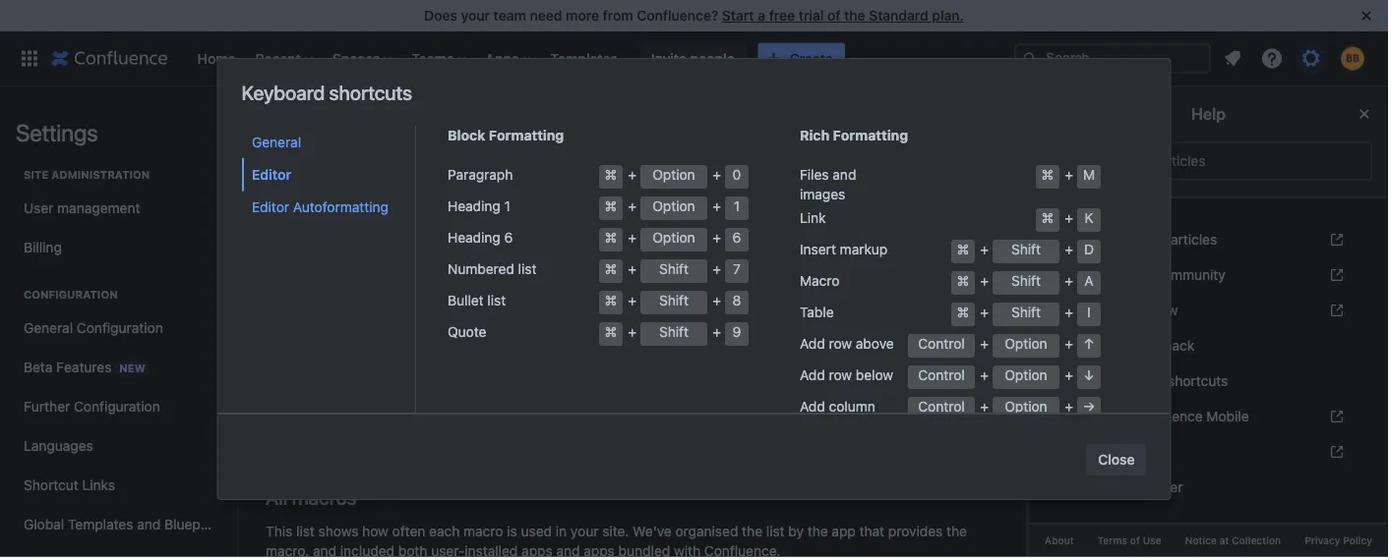 Task type: describe. For each thing, give the bounding box(es) containing it.
bundled
[[619, 544, 670, 558]]

Search help articles field
[[1075, 144, 1363, 179]]

2 1 from the left
[[733, 198, 740, 215]]

0 vertical spatial issue-
[[543, 339, 582, 355]]

0 vertical spatial on
[[743, 198, 759, 215]]

1 vertical spatial any
[[320, 238, 342, 254]]

including
[[861, 198, 918, 215]]

read
[[1104, 232, 1136, 248]]

usage
[[333, 109, 394, 137]]

4 timeline- from the top
[[436, 398, 492, 414]]

add row above
[[800, 336, 894, 352]]

0 vertical spatial jsm-
[[514, 339, 543, 355]]

3 opsgenie- from the top
[[315, 378, 379, 395]]

all
[[266, 486, 287, 509]]

this list shows how often each macro is used in your site. we've organised the list by the app that provides the macro, and included both user-installed apps and apps bundled with confluence.
[[266, 524, 967, 558]]

shortcut icon image for community
[[1326, 268, 1345, 283]]

⌘ for bullet list
[[604, 293, 617, 309]]

table
[[800, 305, 834, 321]]

link
[[800, 210, 826, 226]]

macros for unused macros
[[338, 160, 402, 184]]

ask
[[1104, 267, 1128, 283]]

1 opsgenie- from the top
[[315, 339, 379, 355]]

all macros
[[266, 486, 357, 509]]

close image for help
[[1353, 102, 1377, 126]]

want
[[843, 218, 874, 234]]

ask the community
[[1104, 267, 1226, 283]]

mobile
[[1207, 409, 1249, 425]]

rich formatting
[[800, 127, 908, 144]]

macro for macro
[[800, 273, 839, 289]]

plan.
[[932, 7, 964, 24]]

2 eu- from the top
[[492, 359, 514, 375]]

the left the that
[[808, 524, 828, 540]]

1 prod- from the top
[[492, 378, 528, 395]]

confluence?
[[637, 7, 719, 24]]

notice
[[1186, 536, 1217, 547]]

signal icon image
[[1073, 476, 1096, 500]]

grid containing opsgenie-incident-timeline-eu-jsm-issue-activity-macro
[[266, 266, 1007, 464]]

markup
[[840, 242, 887, 258]]

is inside this list shows how often each macro is used in your site. we've organised the list by the app that provides the macro, and included both user-installed apps and apps bundled with confluence.
[[507, 524, 517, 540]]

information
[[404, 218, 476, 234]]

status
[[1132, 444, 1171, 461]]

heading 6
[[447, 230, 513, 246]]

included
[[340, 544, 395, 558]]

that
[[860, 524, 885, 540]]

further configuration link
[[16, 388, 220, 427]]

⌘ for macro
[[957, 273, 969, 289]]

comment icon image
[[1073, 264, 1096, 287]]

an
[[769, 218, 785, 234]]

macros for all macros
[[292, 486, 357, 509]]

control for add column after
[[918, 399, 965, 415]]

0 vertical spatial your
[[461, 7, 490, 24]]

heading for heading 6
[[447, 230, 500, 246]]

1 eu- from the top
[[492, 339, 514, 355]]

keyboard inside keyboard shortcuts dialog
[[242, 81, 325, 104]]

numbered list
[[447, 261, 536, 278]]

lightbulb icon image
[[1073, 299, 1096, 323]]

1 incident- from the top
[[379, 339, 436, 355]]

notice at collection
[[1186, 536, 1281, 547]]

1 vertical spatial not
[[982, 218, 1003, 234]]

close image for does your team need more from confluence?
[[1355, 4, 1379, 28]]

does
[[424, 7, 458, 24]]

further configuration
[[24, 399, 160, 415]]

option for 0
[[652, 167, 695, 183]]

more
[[566, 7, 599, 24]]

→
[[1083, 399, 1095, 415]]

home link
[[191, 43, 242, 74]]

new
[[119, 362, 145, 375]]

+ m
[[1065, 167, 1095, 183]]

list for this
[[296, 524, 315, 540]]

add row below
[[800, 368, 893, 384]]

this inside the following macros are provided by user-installed apps and are not used on any pages (not including pages in archive spaces). this information is helpful if you're about to disable or remove an app and want to make sure its not used on any pages.
[[373, 218, 400, 234]]

confluence
[[1131, 409, 1203, 425]]

2 pages from the left
[[922, 198, 961, 215]]

control for add row below
[[918, 368, 965, 384]]

make
[[894, 218, 928, 234]]

spaces).
[[315, 218, 370, 234]]

3 timeline- from the top
[[436, 378, 492, 395]]

a
[[758, 7, 766, 24]]

templates link
[[545, 43, 624, 74]]

languages link
[[16, 427, 220, 466]]

0 vertical spatial activity-
[[582, 339, 634, 355]]

0 vertical spatial configuration
[[24, 289, 118, 302]]

following
[[294, 198, 351, 215]]

standard
[[869, 7, 929, 24]]

site status
[[1104, 444, 1171, 461]]

and inside files and images
[[832, 167, 856, 183]]

read help articles
[[1104, 232, 1218, 248]]

get confluence mobile link
[[1061, 401, 1357, 433]]

and inside global templates and blueprints 'link'
[[137, 517, 161, 533]]

trial
[[799, 7, 824, 24]]

keyboard shortcuts inside dialog
[[242, 81, 412, 104]]

0 vertical spatial any
[[762, 198, 785, 215]]

helpful
[[494, 218, 537, 234]]

site status link
[[1061, 437, 1357, 468]]

configuration group
[[16, 268, 229, 558]]

shortcut icon image inside what's new link
[[1326, 303, 1345, 319]]

get
[[1104, 409, 1127, 425]]

shift for d
[[1011, 242, 1041, 258]]

0 horizontal spatial used
[[266, 238, 297, 254]]

what's
[[1104, 303, 1149, 319]]

from
[[603, 7, 633, 24]]

notice at collection link
[[1174, 533, 1293, 550]]

user- inside this list shows how often each macro is used in your site. we've organised the list by the app that provides the macro, and included both user-installed apps and apps bundled with confluence.
[[431, 544, 465, 558]]

files
[[800, 167, 829, 183]]

settings
[[16, 119, 98, 147]]

installed inside this list shows how often each macro is used in your site. we've organised the list by the app that provides the macro, and included both user-installed apps and apps bundled with confluence.
[[465, 544, 518, 558]]

⌘ for files and images
[[1041, 167, 1054, 183]]

above
[[856, 336, 894, 352]]

its
[[963, 218, 978, 234]]

add for add row below
[[800, 368, 825, 384]]

the right ask
[[1131, 267, 1152, 283]]

3 incident- from the top
[[379, 378, 436, 395]]

feed
[[1104, 480, 1136, 496]]

1 horizontal spatial of
[[1131, 536, 1140, 547]]

use
[[1143, 536, 1162, 547]]

below
[[856, 368, 893, 384]]

add for add row above
[[800, 336, 825, 352]]

block
[[447, 127, 485, 144]]

how
[[362, 524, 389, 540]]

further
[[24, 399, 70, 415]]

if
[[541, 218, 549, 234]]

about
[[1045, 536, 1074, 547]]

option for 6
[[652, 230, 695, 246]]

archive
[[266, 218, 312, 234]]

i
[[1087, 305, 1091, 321]]

administration
[[51, 169, 150, 182]]

1 vertical spatial activity-
[[596, 378, 648, 395]]

the right trial
[[844, 7, 866, 24]]

1 vertical spatial jsm-
[[528, 378, 557, 395]]

the up confluence.
[[742, 524, 763, 540]]

keyboard inside keyboard shortcuts button
[[1104, 373, 1164, 390]]

free
[[769, 7, 795, 24]]

site administration
[[24, 169, 150, 182]]

2 incident- from the top
[[379, 359, 436, 375]]

insert markup
[[800, 242, 887, 258]]

⌘ for link
[[1041, 210, 1054, 226]]

unused macros
[[266, 160, 402, 184]]

new
[[1152, 303, 1178, 319]]

list for bullet
[[487, 293, 505, 309]]

terms of use
[[1098, 536, 1162, 547]]

mobile icon image
[[1073, 405, 1096, 429]]

search image
[[1022, 51, 1038, 66]]

apps button
[[480, 43, 539, 74]]

2 are from the left
[[660, 198, 680, 215]]

7
[[733, 261, 740, 278]]

macros inside the following macros are provided by user-installed apps and are not used on any pages (not including pages in archive spaces). this information is helpful if you're about to disable or remove an app and want to make sure its not used on any pages.
[[354, 198, 401, 215]]

close button
[[1087, 445, 1147, 476]]

Search field
[[1015, 43, 1211, 74]]

feed builder button
[[1061, 472, 1357, 504]]

list for numbered
[[518, 261, 536, 278]]

by inside this list shows how often each macro is used in your site. we've organised the list by the app that provides the macro, and included both user-installed apps and apps bundled with confluence.
[[789, 524, 804, 540]]

each
[[429, 524, 460, 540]]



Task type: vqa. For each thing, say whether or not it's contained in the screenshot.
fourth "Shortcut icon" from the bottom of the page
yes



Task type: locate. For each thing, give the bounding box(es) containing it.
shift left 8
[[659, 293, 688, 309]]

user management
[[24, 200, 140, 216]]

user- inside the following macros are provided by user-installed apps and are not used on any pages (not including pages in archive spaces). this information is helpful if you're about to disable or remove an app and want to make sure its not used on any pages.
[[507, 198, 541, 215]]

in inside the following macros are provided by user-installed apps and are not used on any pages (not including pages in archive spaces). this information is helpful if you're about to disable or remove an app and want to make sure its not used on any pages.
[[964, 198, 976, 215]]

2 vertical spatial macros
[[292, 486, 357, 509]]

0 horizontal spatial macro
[[266, 109, 328, 137]]

1 horizontal spatial site
[[1104, 444, 1129, 461]]

prod-
[[492, 378, 528, 395], [492, 398, 528, 414]]

heading down heading 1
[[447, 230, 500, 246]]

1 vertical spatial used
[[266, 238, 297, 254]]

2 6 from the left
[[732, 230, 741, 246]]

macros up spaces).
[[354, 198, 401, 215]]

unused
[[266, 160, 333, 184]]

editor autoformatting
[[251, 199, 388, 215]]

3 shortcut icon image from the top
[[1326, 303, 1345, 319]]

grid
[[266, 266, 1007, 464]]

shortcut links
[[24, 478, 115, 494]]

1 vertical spatial configuration
[[77, 320, 163, 337]]

0 horizontal spatial of
[[828, 7, 841, 24]]

shortcuts inside button
[[1168, 373, 1228, 390]]

heading for heading 1
[[447, 198, 500, 215]]

any down spaces).
[[320, 238, 342, 254]]

your
[[461, 7, 490, 24], [571, 524, 599, 540]]

warning icon image
[[1073, 441, 1096, 464]]

templates down the more
[[551, 50, 618, 66]]

confluence image
[[51, 47, 168, 70], [51, 47, 168, 70]]

⌘ for quote
[[604, 324, 617, 340]]

1 horizontal spatial on
[[743, 198, 759, 215]]

general for general
[[251, 134, 301, 150]]

bullet
[[447, 293, 483, 309]]

keyboard shortcuts up confluence
[[1104, 373, 1228, 390]]

macros up "shows"
[[292, 486, 357, 509]]

1 pages from the left
[[789, 198, 827, 215]]

screen icon image
[[1073, 370, 1096, 394]]

invite people
[[651, 50, 735, 66]]

shortcut icon image
[[1326, 232, 1345, 248], [1326, 268, 1345, 283], [1326, 303, 1345, 319], [1326, 409, 1345, 425], [1326, 445, 1345, 461]]

1 vertical spatial templates
[[68, 517, 133, 533]]

pages up sure
[[922, 198, 961, 215]]

1 vertical spatial on
[[300, 238, 316, 254]]

1 vertical spatial macros
[[354, 198, 401, 215]]

or
[[702, 218, 715, 234]]

1 heading from the top
[[447, 198, 500, 215]]

0 horizontal spatial pages
[[789, 198, 827, 215]]

0 horizontal spatial general
[[24, 320, 73, 337]]

disable
[[653, 218, 698, 234]]

0 vertical spatial add
[[800, 336, 825, 352]]

blueprints
[[164, 517, 229, 533]]

0 horizontal spatial on
[[300, 238, 316, 254]]

editor up 'archive'
[[251, 199, 289, 215]]

shortcuts inside dialog
[[329, 81, 412, 104]]

invite
[[651, 50, 687, 66]]

k
[[1084, 210, 1093, 226]]

1 horizontal spatial installed
[[541, 198, 594, 215]]

macro inside rich formatting element
[[800, 273, 839, 289]]

1 horizontal spatial any
[[762, 198, 785, 215]]

+
[[628, 167, 636, 183], [712, 167, 721, 183], [1065, 167, 1073, 183], [628, 198, 636, 215], [712, 198, 721, 215], [1065, 210, 1073, 226], [628, 230, 636, 246], [712, 230, 721, 246], [980, 242, 989, 258], [1065, 242, 1073, 258], [628, 261, 636, 278], [712, 261, 721, 278], [980, 273, 989, 289], [1065, 273, 1073, 289], [628, 293, 636, 309], [712, 293, 721, 309], [980, 305, 989, 321], [1065, 305, 1073, 321], [628, 324, 636, 340], [712, 324, 721, 340], [980, 336, 989, 352], [1065, 336, 1073, 352], [980, 368, 989, 384], [1065, 368, 1073, 384], [980, 399, 989, 415], [1065, 399, 1073, 415]]

and down the (not
[[816, 218, 840, 234]]

2 vertical spatial control
[[918, 399, 965, 415]]

⌘ for paragraph
[[604, 167, 617, 183]]

3 control from the top
[[918, 399, 965, 415]]

apps inside the following macros are provided by user-installed apps and are not used on any pages (not including pages in archive spaces). this information is helpful if you're about to disable or remove an app and want to make sure its not used on any pages.
[[598, 198, 629, 215]]

0 horizontal spatial your
[[461, 7, 490, 24]]

1 add from the top
[[800, 336, 825, 352]]

formatting for paragraph
[[488, 127, 564, 144]]

0 vertical spatial used
[[708, 198, 739, 215]]

site
[[24, 169, 49, 182], [1104, 444, 1129, 461]]

1 horizontal spatial used
[[521, 524, 552, 540]]

configuration for further
[[74, 399, 160, 415]]

1 up helpful
[[504, 198, 510, 215]]

0 vertical spatial macro
[[266, 109, 328, 137]]

1 vertical spatial is
[[507, 524, 517, 540]]

any up an
[[762, 198, 785, 215]]

features
[[56, 359, 112, 375]]

add up after
[[800, 399, 825, 415]]

shortcuts up usage
[[329, 81, 412, 104]]

pages down files
[[789, 198, 827, 215]]

row
[[829, 336, 852, 352], [829, 368, 852, 384]]

0 horizontal spatial not
[[684, 198, 704, 215]]

about button
[[1033, 533, 1086, 550]]

0 horizontal spatial keyboard shortcuts
[[242, 81, 412, 104]]

jsm-
[[514, 339, 543, 355], [528, 378, 557, 395]]

1 timeline- from the top
[[436, 339, 492, 355]]

2 timeline- from the top
[[436, 359, 492, 375]]

shift left comment icon
[[1011, 273, 1041, 289]]

installed inside the following macros are provided by user-installed apps and are not used on any pages (not including pages in archive spaces). this information is helpful if you're about to disable or remove an app and want to make sure its not used on any pages.
[[541, 198, 594, 215]]

0 horizontal spatial this
[[266, 524, 293, 540]]

installed right both
[[465, 544, 518, 558]]

tab list inside keyboard shortcuts dialog
[[242, 126, 415, 558]]

your left team
[[461, 7, 490, 24]]

eu-
[[492, 339, 514, 355], [492, 359, 514, 375]]

settings icon image
[[1300, 47, 1324, 70]]

0 vertical spatial keyboard shortcuts
[[242, 81, 412, 104]]

4 incident- from the top
[[379, 398, 436, 414]]

control right below
[[918, 368, 965, 384]]

shift for 9
[[659, 324, 688, 340]]

spaces
[[332, 50, 380, 66]]

provided
[[429, 198, 484, 215]]

2 editor from the top
[[251, 199, 289, 215]]

eu- down bullet list
[[492, 359, 514, 375]]

templates inside 'link'
[[68, 517, 133, 533]]

you're
[[553, 218, 592, 234]]

0 vertical spatial this
[[373, 218, 400, 234]]

keyboard shortcuts inside button
[[1104, 373, 1228, 390]]

0 vertical spatial not
[[684, 198, 704, 215]]

general up the unused
[[251, 134, 301, 150]]

1 are from the left
[[405, 198, 425, 215]]

documents icon image
[[1073, 228, 1096, 252]]

macro up the unused
[[266, 109, 328, 137]]

add column after
[[800, 399, 875, 435]]

configuration for general
[[77, 320, 163, 337]]

general inside configuration group
[[24, 320, 73, 337]]

2 horizontal spatial used
[[708, 198, 739, 215]]

shift for a
[[1011, 273, 1041, 289]]

add for add column after
[[800, 399, 825, 415]]

issue-
[[543, 339, 582, 355], [557, 378, 596, 395]]

configuration up general configuration
[[24, 289, 118, 302]]

are up information at the top
[[405, 198, 425, 215]]

macro inside this list shows how often each macro is used in your site. we've organised the list by the app that provides the macro, and included both user-installed apps and apps bundled with confluence.
[[464, 524, 503, 540]]

is inside the following macros are provided by user-installed apps and are not used on any pages (not including pages in archive spaces). this information is helpful if you're about to disable or remove an app and want to make sure its not used on any pages.
[[480, 218, 490, 234]]

shift left 9
[[659, 324, 688, 340]]

list up confluence.
[[766, 524, 785, 540]]

option for 1
[[652, 198, 695, 215]]

by up helpful
[[488, 198, 504, 215]]

0 horizontal spatial in
[[556, 524, 567, 540]]

row up "add row below"
[[829, 336, 852, 352]]

0 vertical spatial shortcuts
[[329, 81, 412, 104]]

macros
[[338, 160, 402, 184], [354, 198, 401, 215], [292, 486, 357, 509]]

templates
[[551, 50, 618, 66], [68, 517, 133, 533]]

site for site status
[[1104, 444, 1129, 461]]

eu- right quote
[[492, 339, 514, 355]]

2 vertical spatial configuration
[[74, 399, 160, 415]]

1 editor from the top
[[251, 167, 291, 183]]

of right trial
[[828, 7, 841, 24]]

general inside keyboard shortcuts dialog
[[251, 134, 301, 150]]

1 1 from the left
[[504, 198, 510, 215]]

2 shortcut icon image from the top
[[1326, 268, 1345, 283]]

⌘ for heading 6
[[604, 230, 617, 246]]

this inside this list shows how often each macro is used in your site. we've organised the list by the app that provides the macro, and included both user-installed apps and apps bundled with confluence.
[[266, 524, 293, 540]]

team
[[494, 7, 526, 24]]

shortcut
[[24, 478, 79, 494]]

shift left the documents icon
[[1011, 242, 1041, 258]]

installed up you're on the top left of page
[[541, 198, 594, 215]]

1 formatting from the left
[[488, 127, 564, 144]]

configuration up languages link
[[74, 399, 160, 415]]

in up its
[[964, 198, 976, 215]]

1 horizontal spatial is
[[507, 524, 517, 540]]

0 vertical spatial eu-
[[492, 339, 514, 355]]

by inside the following macros are provided by user-installed apps and are not used on any pages (not including pages in archive spaces). this information is helpful if you're about to disable or remove an app and want to make sure its not used on any pages.
[[488, 198, 504, 215]]

we've
[[633, 524, 672, 540]]

need
[[530, 7, 562, 24]]

used left site.
[[521, 524, 552, 540]]

1 vertical spatial by
[[789, 524, 804, 540]]

1 horizontal spatial by
[[789, 524, 804, 540]]

in
[[964, 198, 976, 215], [556, 524, 567, 540]]

keyboard
[[242, 81, 325, 104], [1104, 373, 1164, 390]]

is down heading 1
[[480, 218, 490, 234]]

templates down links
[[68, 517, 133, 533]]

help
[[1192, 105, 1226, 124]]

keyboard shortcuts
[[242, 81, 412, 104], [1104, 373, 1228, 390]]

add down "table"
[[800, 336, 825, 352]]

row for above
[[829, 336, 852, 352]]

are up disable
[[660, 198, 680, 215]]

close image
[[1355, 4, 1379, 28], [1353, 102, 1377, 126]]

1 vertical spatial this
[[266, 524, 293, 540]]

2 formatting from the left
[[833, 127, 908, 144]]

5 shortcut icon image from the top
[[1326, 445, 1345, 461]]

1 vertical spatial user-
[[431, 544, 465, 558]]

0 horizontal spatial templates
[[68, 517, 133, 533]]

global element
[[12, 31, 1015, 86]]

1 horizontal spatial shortcuts
[[1168, 373, 1228, 390]]

general configuration
[[24, 320, 163, 337]]

2 prod- from the top
[[492, 398, 528, 414]]

is right each
[[507, 524, 517, 540]]

1 horizontal spatial to
[[878, 218, 890, 234]]

shortcut icon image inside "get confluence mobile" link
[[1326, 409, 1345, 425]]

3 add from the top
[[800, 399, 825, 415]]

configuration up 'new'
[[77, 320, 163, 337]]

site inside site administration 'group'
[[24, 169, 49, 182]]

user
[[24, 200, 54, 216]]

by left the that
[[789, 524, 804, 540]]

d
[[1084, 242, 1094, 258]]

configuration
[[24, 289, 118, 302], [77, 320, 163, 337], [74, 399, 160, 415]]

0 vertical spatial row
[[829, 336, 852, 352]]

⌘ for heading 1
[[604, 198, 617, 215]]

community
[[1156, 267, 1226, 283]]

used up or
[[708, 198, 739, 215]]

collection
[[1232, 536, 1281, 547]]

tab list containing general
[[242, 126, 415, 558]]

close
[[1098, 452, 1135, 468]]

macro usage
[[266, 109, 394, 137]]

and up disable
[[632, 198, 656, 215]]

1 horizontal spatial this
[[373, 218, 400, 234]]

6 right or
[[732, 230, 741, 246]]

site administration group
[[16, 148, 220, 274]]

keyboard shortcuts dialog
[[218, 59, 1171, 558]]

1 to from the left
[[636, 218, 649, 234]]

languages
[[24, 438, 93, 455]]

option
[[652, 167, 695, 183], [652, 198, 695, 215], [652, 230, 695, 246], [1005, 336, 1047, 352], [1005, 368, 1047, 384], [1005, 399, 1047, 415]]

not right its
[[982, 218, 1003, 234]]

⌘
[[604, 167, 617, 183], [1041, 167, 1054, 183], [604, 198, 617, 215], [1041, 210, 1054, 226], [604, 230, 617, 246], [957, 242, 969, 258], [604, 261, 617, 278], [957, 273, 969, 289], [604, 293, 617, 309], [957, 305, 969, 321], [604, 324, 617, 340]]

shift left lightbulb icon
[[1011, 305, 1041, 321]]

0 vertical spatial is
[[480, 218, 490, 234]]

paragraph
[[447, 167, 513, 183]]

any
[[762, 198, 785, 215], [320, 238, 342, 254]]

shortcut icon image for mobile
[[1326, 409, 1345, 425]]

1 control from the top
[[918, 336, 965, 352]]

1 horizontal spatial not
[[982, 218, 1003, 234]]

shortcut icon image inside read help articles link
[[1326, 232, 1345, 248]]

your left site.
[[571, 524, 599, 540]]

1 horizontal spatial general
[[251, 134, 301, 150]]

1 horizontal spatial your
[[571, 524, 599, 540]]

1 shortcut icon image from the top
[[1326, 232, 1345, 248]]

bullet list
[[447, 293, 505, 309]]

1 vertical spatial eu-
[[492, 359, 514, 375]]

0 vertical spatial control
[[918, 336, 965, 352]]

1 vertical spatial app
[[832, 524, 856, 540]]

6 up numbered list on the top left of page
[[504, 230, 513, 246]]

and left blueprints
[[137, 517, 161, 533]]

1 vertical spatial in
[[556, 524, 567, 540]]

feed builder
[[1104, 480, 1183, 496]]

editor for editor autoformatting
[[251, 199, 289, 215]]

1 vertical spatial keyboard
[[1104, 373, 1164, 390]]

general for general configuration
[[24, 320, 73, 337]]

what's new
[[1104, 303, 1178, 319]]

4 shortcut icon image from the top
[[1326, 409, 1345, 425]]

shortcut icon image inside site status link
[[1326, 445, 1345, 461]]

list down helpful
[[518, 261, 536, 278]]

2 to from the left
[[878, 218, 890, 234]]

editor up the
[[251, 167, 291, 183]]

apps
[[598, 198, 629, 215], [522, 544, 553, 558], [584, 544, 615, 558]]

with
[[674, 544, 701, 558]]

policy
[[1344, 536, 1373, 547]]

general
[[251, 134, 301, 150], [24, 320, 73, 337]]

row down add row above
[[829, 368, 852, 384]]

0 vertical spatial of
[[828, 7, 841, 24]]

in left site.
[[556, 524, 567, 540]]

site right warning icon
[[1104, 444, 1129, 461]]

shortcut icon image for articles
[[1326, 232, 1345, 248]]

1 horizontal spatial 1
[[733, 198, 740, 215]]

column
[[829, 399, 875, 415]]

1 row from the top
[[829, 336, 852, 352]]

shift for i
[[1011, 305, 1041, 321]]

1 vertical spatial installed
[[465, 544, 518, 558]]

list right bullet
[[487, 293, 505, 309]]

the right provides
[[947, 524, 967, 540]]

this up pages.
[[373, 218, 400, 234]]

1 horizontal spatial formatting
[[833, 127, 908, 144]]

used down 'archive'
[[266, 238, 297, 254]]

0 horizontal spatial installed
[[465, 544, 518, 558]]

option for ↑
[[1005, 336, 1047, 352]]

1 vertical spatial general
[[24, 320, 73, 337]]

0 vertical spatial by
[[488, 198, 504, 215]]

activity-
[[582, 339, 634, 355], [596, 378, 648, 395]]

global templates and blueprints
[[24, 517, 229, 533]]

your inside this list shows how often each macro is used in your site. we've organised the list by the app that provides the macro, and included both user-installed apps and apps bundled with confluence.
[[571, 524, 599, 540]]

spaces button
[[327, 43, 400, 74]]

block formatting element
[[447, 161, 752, 350]]

and up images
[[832, 167, 856, 183]]

0 vertical spatial app
[[788, 218, 812, 234]]

2 heading from the top
[[447, 230, 500, 246]]

1 horizontal spatial app
[[832, 524, 856, 540]]

used inside this list shows how often each macro is used in your site. we've organised the list by the app that provides the macro, and included both user-installed apps and apps bundled with confluence.
[[521, 524, 552, 540]]

4 opsgenie- from the top
[[315, 398, 379, 414]]

site for site administration
[[24, 169, 49, 182]]

heading up heading 6
[[447, 198, 500, 215]]

of left 'use'
[[1131, 536, 1140, 547]]

option for ↓
[[1005, 368, 1047, 384]]

general configuration link
[[16, 309, 220, 348]]

tab list
[[242, 126, 415, 558]]

start a free trial of the standard plan. link
[[722, 7, 964, 24]]

templates inside global element
[[551, 50, 618, 66]]

2 opsgenie- from the top
[[315, 359, 379, 375]]

a
[[1084, 273, 1093, 289]]

editor for editor
[[251, 167, 291, 183]]

1 horizontal spatial 6
[[732, 230, 741, 246]]

⌘ for table
[[957, 305, 969, 321]]

8
[[732, 293, 741, 309]]

control right above
[[918, 336, 965, 352]]

2 add from the top
[[800, 368, 825, 384]]

1 horizontal spatial pages
[[922, 198, 961, 215]]

0 vertical spatial user-
[[507, 198, 541, 215]]

people
[[690, 50, 735, 66]]

global templates and blueprints link
[[16, 506, 229, 545]]

editor
[[251, 167, 291, 183], [251, 199, 289, 215]]

pages.
[[346, 238, 389, 254]]

app left the that
[[832, 524, 856, 540]]

macros up autoformatting
[[338, 160, 402, 184]]

formatting right 'rich'
[[833, 127, 908, 144]]

often
[[392, 524, 425, 540]]

user- down each
[[431, 544, 465, 558]]

⌘ for numbered list
[[604, 261, 617, 278]]

keyboard up macro usage
[[242, 81, 325, 104]]

autoformatting
[[293, 199, 388, 215]]

opsgenie-incident-timeline-eu-jsm-issue-activity-macro opsgenie-incident-timeline-eu-macro opsgenie-incident-timeline-prod-jsm-issue-activity-macro opsgenie-incident-timeline-prod-macro
[[315, 339, 688, 414]]

on up remove
[[743, 198, 759, 215]]

1 vertical spatial heading
[[447, 230, 500, 246]]

0 vertical spatial macros
[[338, 160, 402, 184]]

app inside this list shows how often each macro is used in your site. we've organised the list by the app that provides the macro, and included both user-installed apps and apps bundled with confluence.
[[832, 524, 856, 540]]

app inside the following macros are provided by user-installed apps and are not used on any pages (not including pages in archive spaces). this information is helpful if you're about to disable or remove an app and want to make sure its not used on any pages.
[[788, 218, 812, 234]]

heading 1
[[447, 198, 510, 215]]

0 vertical spatial heading
[[447, 198, 500, 215]]

0 vertical spatial templates
[[551, 50, 618, 66]]

⌘ for insert markup
[[957, 242, 969, 258]]

articles
[[1171, 232, 1218, 248]]

1 vertical spatial issue-
[[557, 378, 596, 395]]

0 horizontal spatial shortcuts
[[329, 81, 412, 104]]

to right "about"
[[636, 218, 649, 234]]

shift for 7
[[659, 261, 688, 278]]

1 6 from the left
[[504, 230, 513, 246]]

0 horizontal spatial are
[[405, 198, 425, 215]]

0 horizontal spatial site
[[24, 169, 49, 182]]

banner containing home
[[0, 31, 1389, 87]]

pages
[[789, 198, 827, 215], [922, 198, 961, 215]]

add inside add column after
[[800, 399, 825, 415]]

opsgenie-
[[315, 339, 379, 355], [315, 359, 379, 375], [315, 378, 379, 395], [315, 398, 379, 414]]

control right column
[[918, 399, 965, 415]]

this up macro, at left bottom
[[266, 524, 293, 540]]

0 vertical spatial installed
[[541, 198, 594, 215]]

0 horizontal spatial any
[[320, 238, 342, 254]]

in inside this list shows how often each macro is used in your site. we've organised the list by the app that provides the macro, and included both user-installed apps and apps bundled with confluence.
[[556, 524, 567, 540]]

shift down disable
[[659, 261, 688, 278]]

1 vertical spatial your
[[571, 524, 599, 540]]

0 vertical spatial editor
[[251, 167, 291, 183]]

organised
[[676, 524, 738, 540]]

1 horizontal spatial macro
[[800, 273, 839, 289]]

feedback icon image
[[1073, 335, 1096, 358]]

1 horizontal spatial templates
[[551, 50, 618, 66]]

formatting for files and images
[[833, 127, 908, 144]]

keyboard down give feedback
[[1104, 373, 1164, 390]]

shift for 8
[[659, 293, 688, 309]]

and left bundled
[[556, 544, 580, 558]]

1 horizontal spatial user-
[[507, 198, 541, 215]]

global
[[24, 517, 64, 533]]

shortcuts down give feedback button
[[1168, 373, 1228, 390]]

rich
[[800, 127, 829, 144]]

builder
[[1139, 480, 1183, 496]]

shortcut icon image inside the ask the community link
[[1326, 268, 1345, 283]]

not up or
[[684, 198, 704, 215]]

rich formatting element
[[800, 161, 1105, 480]]

1 vertical spatial macro
[[800, 273, 839, 289]]

macro down the insert
[[800, 273, 839, 289]]

user- up helpful
[[507, 198, 541, 215]]

site up user
[[24, 169, 49, 182]]

1 vertical spatial shortcuts
[[1168, 373, 1228, 390]]

0 vertical spatial in
[[964, 198, 976, 215]]

on down 'archive'
[[300, 238, 316, 254]]

0 horizontal spatial keyboard
[[242, 81, 325, 104]]

0 vertical spatial general
[[251, 134, 301, 150]]

to down including
[[878, 218, 890, 234]]

formatting right block
[[488, 127, 564, 144]]

control for add row above
[[918, 336, 965, 352]]

2 row from the top
[[829, 368, 852, 384]]

2 control from the top
[[918, 368, 965, 384]]

and down "shows"
[[313, 544, 337, 558]]

1 up remove
[[733, 198, 740, 215]]

0 horizontal spatial 1
[[504, 198, 510, 215]]

2 vertical spatial used
[[521, 524, 552, 540]]

banner
[[0, 31, 1389, 87]]

links
[[82, 478, 115, 494]]

0 vertical spatial site
[[24, 169, 49, 182]]

site inside site status link
[[1104, 444, 1129, 461]]

app right an
[[788, 218, 812, 234]]

macro for macro usage
[[266, 109, 328, 137]]

list up macro, at left bottom
[[296, 524, 315, 540]]

keyboard shortcuts up macro usage
[[242, 81, 412, 104]]

add down add row above
[[800, 368, 825, 384]]

row for below
[[829, 368, 852, 384]]

general up beta
[[24, 320, 73, 337]]

↓
[[1084, 368, 1094, 384]]

1 horizontal spatial in
[[964, 198, 976, 215]]

terms of use link
[[1086, 533, 1174, 550]]

1 vertical spatial keyboard shortcuts
[[1104, 373, 1228, 390]]



